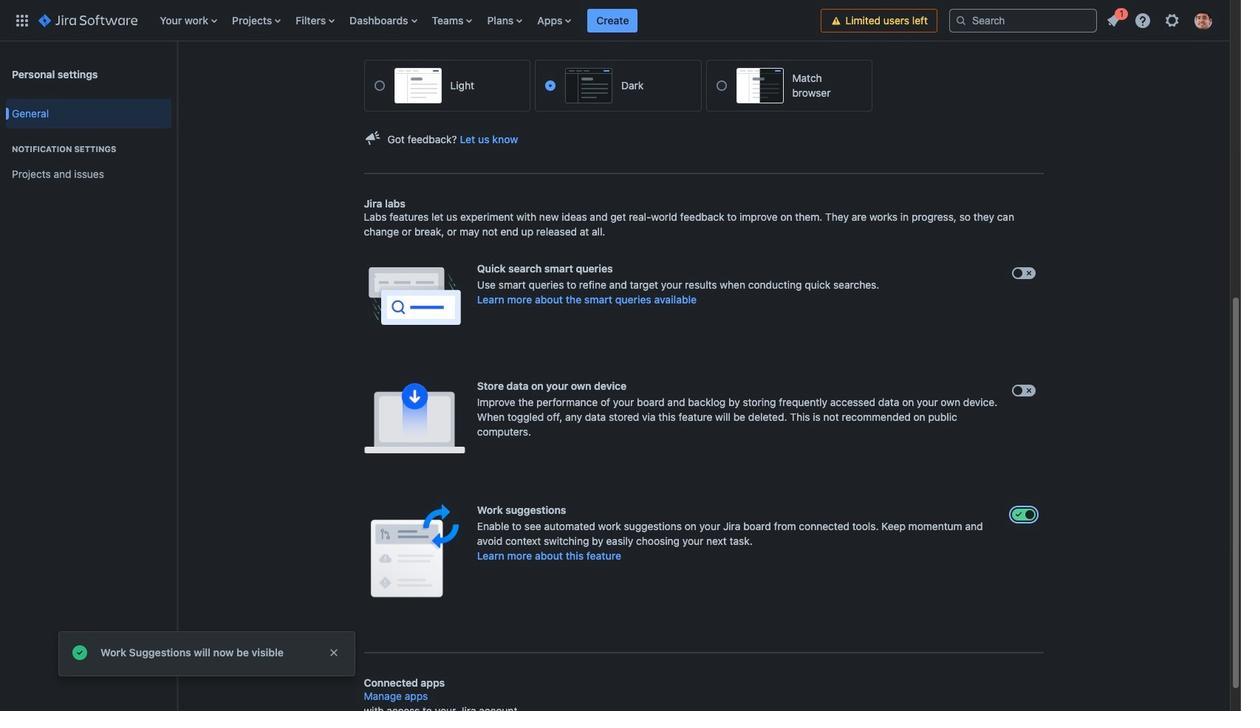 Task type: vqa. For each thing, say whether or not it's contained in the screenshot.
group
yes



Task type: describe. For each thing, give the bounding box(es) containing it.
primary element
[[9, 0, 821, 41]]

2 group from the top
[[6, 129, 171, 194]]

dismiss image
[[328, 647, 340, 659]]

your profile and settings image
[[1195, 11, 1213, 29]]

appswitcher icon image
[[13, 11, 31, 29]]

0 horizontal spatial list item
[[588, 0, 638, 41]]

settings image
[[1164, 11, 1182, 29]]

success image
[[71, 644, 89, 662]]

help image
[[1134, 11, 1152, 29]]

1 horizontal spatial list
[[1100, 6, 1222, 34]]

notifications image
[[1105, 11, 1123, 29]]



Task type: locate. For each thing, give the bounding box(es) containing it.
main content
[[177, 0, 1230, 690]]

jira software image
[[38, 11, 138, 29], [38, 11, 138, 29]]

banner
[[0, 0, 1230, 41]]

None search field
[[950, 8, 1097, 32]]

Search field
[[950, 8, 1097, 32]]

list
[[152, 0, 821, 41], [1100, 6, 1222, 34]]

alert
[[59, 633, 355, 676]]

search image
[[956, 14, 967, 26]]

None radio
[[374, 81, 385, 91], [716, 81, 727, 91], [374, 81, 385, 91], [716, 81, 727, 91]]

1 horizontal spatial list item
[[1100, 6, 1128, 32]]

1 group from the top
[[6, 95, 171, 198]]

sidebar navigation image
[[161, 59, 194, 89]]

group
[[6, 95, 171, 198], [6, 129, 171, 194]]

heading
[[6, 143, 171, 155]]

list item
[[588, 0, 638, 41], [1100, 6, 1128, 32]]

0 horizontal spatial list
[[152, 0, 821, 41]]

feedback image
[[364, 129, 382, 147]]

None radio
[[545, 81, 556, 91]]



